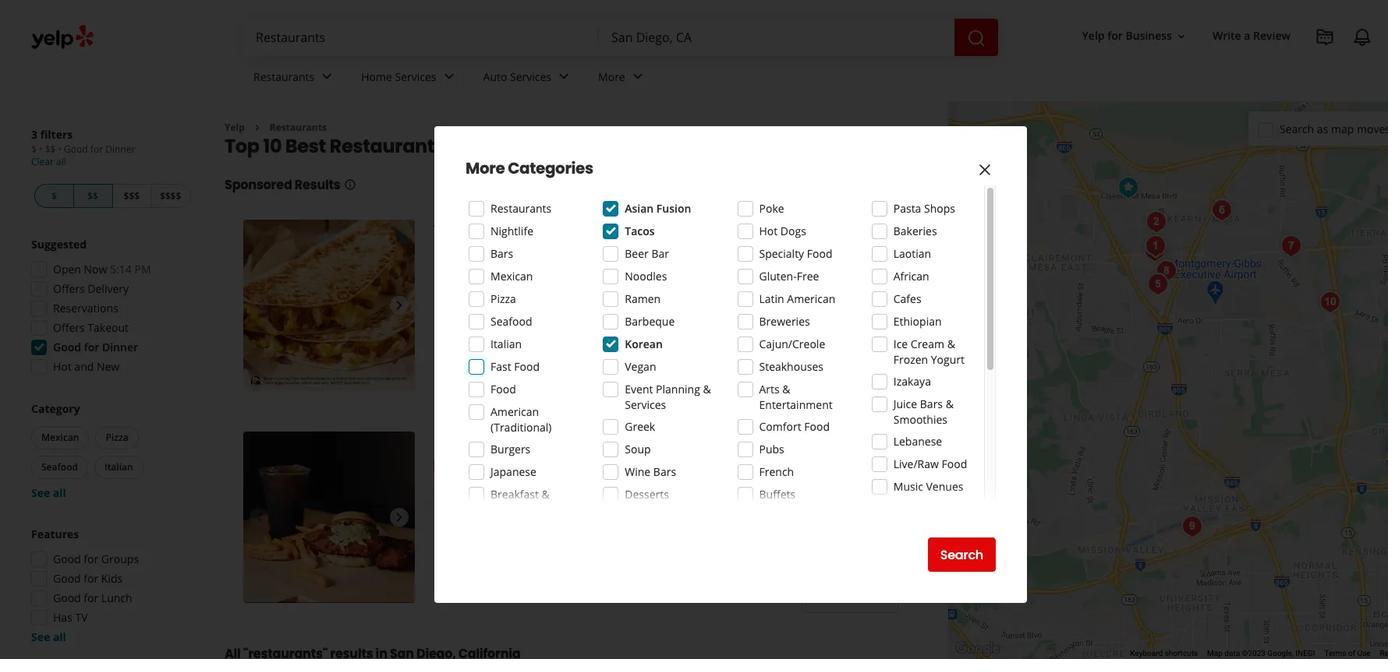 Task type: vqa. For each thing, say whether or not it's contained in the screenshot.
the leftmost their
no



Task type: describe. For each thing, give the bounding box(es) containing it.
pasta
[[894, 201, 921, 216]]

tacos link
[[594, 250, 627, 266]]

see for category
[[31, 486, 50, 501]]

& inside button
[[485, 251, 492, 264]]

seafood inside button
[[41, 461, 78, 474]]

projects image
[[1316, 28, 1335, 47]]

keyboard shortcuts button
[[1131, 649, 1198, 660]]

$$$$ button
[[151, 184, 190, 208]]

breakfast & brunch inside "more categories" dialog
[[491, 488, 550, 518]]

$ inside 3 filters $ • $$ • good for dinner clear all
[[31, 143, 37, 156]]

chicken inside 'chicken shop' button
[[592, 483, 629, 496]]

inegi
[[1296, 650, 1315, 658]]

and down "line" at the top
[[491, 312, 510, 326]]

previous image
[[250, 509, 268, 528]]

taco bell link
[[434, 220, 503, 241]]

moves
[[1357, 121, 1388, 136]]

1 vertical spatial a
[[815, 296, 821, 311]]

fusion
[[657, 201, 691, 216]]

live/raw food
[[894, 457, 967, 472]]

for for lunch
[[84, 591, 98, 606]]

1 vertical spatial delivery
[[449, 365, 486, 378]]

american for american (new)
[[504, 483, 549, 496]]

sandwiches button
[[434, 482, 495, 498]]

clear all link
[[31, 155, 66, 168]]

for for dinner
[[84, 340, 99, 355]]

4.3 star rating image
[[434, 459, 518, 474]]

lebanese
[[894, 434, 942, 449]]

see all button for features
[[31, 630, 66, 645]]

search for search as map moves
[[1280, 121, 1314, 136]]

0 vertical spatial chicken
[[556, 432, 618, 454]]

24 chevron down v2 image for auto services
[[555, 67, 573, 86]]

10
[[263, 134, 282, 159]]

bell
[[474, 220, 503, 241]]

beer
[[625, 246, 649, 261]]

open now 5:14 pm
[[53, 262, 151, 277]]

1 horizontal spatial the
[[624, 296, 641, 311]]

categories
[[508, 158, 593, 179]]

2 horizontal spatial to
[[863, 296, 874, 311]]

get
[[798, 363, 819, 381]]

cafes
[[894, 292, 922, 307]]

16 checkmark v2 image
[[434, 590, 446, 602]]

16 checkmark v2 image for takeout
[[499, 365, 511, 377]]

0 horizontal spatial got
[[591, 296, 608, 311]]

24 chevron down v2 image for home services
[[440, 67, 458, 86]]

new
[[97, 360, 120, 374]]

took
[[760, 296, 782, 311]]

line
[[490, 296, 508, 311]]

american (new) link
[[501, 482, 582, 498]]

arts
[[759, 382, 780, 397]]

nightlife
[[491, 224, 534, 239]]

slideshow element for main chick hot chicken
[[243, 432, 415, 604]]

breakfast & brunch button
[[434, 250, 531, 266]]

suggested
[[31, 237, 87, 252]]

breakfast inside "more categories" dialog
[[491, 488, 539, 502]]

fast food
[[491, 360, 540, 374]]

arts & entertainment
[[759, 382, 833, 413]]

16 chevron down v2 image
[[1175, 30, 1188, 43]]

map data ©2023 google, inegi
[[1208, 650, 1315, 658]]

bars for juice bars & smoothies
[[920, 397, 943, 412]]

0 vertical spatial american
[[787, 292, 836, 307]]

as
[[1317, 121, 1329, 136]]

breakfast & brunch inside button
[[437, 251, 528, 264]]

2 • from the left
[[58, 143, 62, 156]]

window
[[681, 312, 720, 326]]

reviews)
[[567, 457, 609, 472]]

top
[[225, 134, 259, 159]]

good for good for kids
[[53, 572, 81, 587]]

0 horizontal spatial takeout
[[88, 321, 129, 335]]

search for search
[[940, 546, 984, 564]]

comfort food
[[759, 420, 830, 434]]

woomiok image
[[1142, 269, 1174, 300]]

izakaya
[[894, 374, 931, 389]]

vegan
[[625, 360, 656, 374]]

order
[[849, 588, 884, 606]]

$$ inside 3 filters $ • $$ • good for dinner clear all
[[45, 143, 56, 156]]

see all for features
[[31, 630, 66, 645]]

juice
[[894, 397, 917, 412]]

breakfast inside button
[[437, 251, 482, 264]]

open for offers delivery
[[53, 262, 81, 277]]

hot dogs
[[759, 224, 806, 239]]

linda vista
[[664, 483, 719, 498]]

0 vertical spatial a
[[1244, 28, 1251, 43]]

16 speech v2 image
[[434, 298, 446, 311]]

dinner inside 3 filters $ • $$ • good for dinner clear all
[[105, 143, 135, 156]]

5:14
[[110, 262, 132, 277]]

park social image
[[1206, 195, 1237, 226]]

linda
[[664, 483, 691, 498]]

0 vertical spatial bars
[[491, 246, 513, 261]]

chicken shop link
[[588, 482, 657, 498]]

2 horizontal spatial the
[[661, 312, 678, 326]]

1 my from the left
[[538, 312, 553, 326]]

for for business
[[1108, 28, 1123, 43]]

good for kids
[[53, 572, 123, 587]]

food for comfort food
[[804, 420, 830, 434]]

category
[[31, 402, 80, 417]]

second
[[824, 296, 860, 311]]

breweries
[[759, 314, 810, 329]]

food for fast food
[[514, 360, 540, 374]]

cream
[[911, 337, 945, 352]]

16 speech v2 image
[[434, 554, 446, 567]]

map region
[[940, 0, 1388, 660]]

american for american (traditional)
[[491, 405, 539, 420]]

directions
[[823, 363, 884, 381]]

$ inside "button"
[[51, 190, 57, 203]]

2 vertical spatial a
[[810, 312, 816, 326]]

italian inside italian "button"
[[104, 461, 133, 474]]

0 vertical spatial restaurants link
[[241, 56, 349, 101]]

main chick hot chicken image
[[243, 432, 415, 604]]

0 horizontal spatial i
[[585, 296, 588, 311]]

seafood inside "more categories" dialog
[[491, 314, 532, 329]]

1 horizontal spatial takeout
[[514, 365, 551, 378]]

good for good for groups
[[53, 552, 81, 567]]

korean
[[625, 337, 663, 352]]

1 vertical spatial dinner
[[102, 340, 138, 355]]

bakeries
[[894, 224, 937, 239]]

taco bell
[[434, 220, 503, 241]]

see all button for category
[[31, 486, 66, 501]]

search image
[[967, 29, 986, 47]]

food for specialty food
[[807, 246, 833, 261]]

write a review link
[[1207, 22, 1297, 50]]

pasta shops
[[894, 201, 956, 216]]

24 chevron down v2 image for restaurants
[[318, 67, 336, 86]]

hot for hot dogs
[[759, 224, 778, 239]]

tacos inside "more categories" dialog
[[625, 224, 655, 239]]

really
[[687, 296, 714, 311]]

italian inside "more categories" dialog
[[491, 337, 522, 352]]

start order link
[[802, 580, 899, 614]]

& inside the juice bars & smoothies
[[946, 397, 954, 412]]

shop
[[631, 483, 654, 496]]

home services link
[[349, 56, 471, 101]]

& inside arts & entertainment
[[783, 382, 791, 397]]

now
[[84, 262, 107, 277]]

ice cream & frozen yogurt
[[894, 337, 965, 367]]

open for "so the line was short and i got to the speaker really quick. it took them a second to answer and take my order. when i got to the window and got my food a few things were wrong so i…"
[[434, 274, 463, 289]]

review
[[1254, 28, 1291, 43]]

next image
[[390, 297, 409, 315]]

cajun/creole
[[759, 337, 825, 352]]

auto services link
[[471, 56, 586, 101]]

ethiopian
[[894, 314, 942, 329]]

offers for offers takeout
[[53, 321, 85, 335]]

bud's louisiana cafe image
[[1276, 230, 1307, 262]]

for inside 3 filters $ • $$ • good for dinner clear all
[[90, 143, 103, 156]]

restaurants up 16 info v2 icon
[[330, 134, 445, 159]]

2 vertical spatial hot
[[524, 432, 552, 454]]

reservations
[[53, 301, 118, 316]]

chicken shop
[[592, 483, 654, 496]]

services for home services
[[395, 69, 436, 84]]

taco
[[434, 220, 470, 241]]

0 horizontal spatial the
[[470, 296, 487, 311]]

noodles
[[625, 269, 667, 284]]

tacos inside 'button'
[[598, 251, 624, 264]]

notifications image
[[1353, 28, 1372, 47]]

good for good for dinner
[[53, 340, 81, 355]]

24 chevron down v2 image for more
[[628, 67, 647, 86]]

features
[[31, 527, 79, 542]]

services for auto services
[[510, 69, 552, 84]]

havana grill image
[[1177, 511, 1208, 543]]

main chick hot chicken link
[[434, 432, 618, 454]]

more link
[[586, 56, 660, 101]]

fast
[[491, 360, 511, 374]]

next image
[[390, 509, 409, 528]]

yelp for yelp link
[[225, 121, 245, 134]]

hot for hot and new
[[53, 360, 72, 374]]

1 vertical spatial i
[[623, 312, 626, 326]]

main chick hot chicken
[[434, 432, 618, 454]]

kitakata ramen ban nai - san diego image
[[1151, 255, 1182, 287]]

steamy piggy image
[[1141, 206, 1172, 238]]

music
[[894, 480, 923, 495]]

quick.
[[717, 296, 747, 311]]

yelp for yelp for business
[[1082, 28, 1105, 43]]

restaurants inside "more categories" dialog
[[491, 201, 552, 216]]

& inside ice cream & frozen yogurt
[[947, 337, 955, 352]]

3
[[31, 127, 37, 142]]

keyboard
[[1131, 650, 1163, 658]]

sandwiches link
[[434, 482, 495, 498]]

all inside 3 filters $ • $$ • good for dinner clear all
[[56, 155, 66, 168]]

wine bars
[[625, 465, 676, 480]]

search button
[[928, 538, 996, 573]]

mexican inside button
[[41, 431, 79, 445]]

get directions
[[798, 363, 884, 381]]



Task type: locate. For each thing, give the bounding box(es) containing it.
and
[[563, 296, 583, 311], [491, 312, 510, 326], [723, 312, 743, 326], [74, 360, 94, 374]]

& inside breakfast & brunch
[[542, 488, 550, 502]]

all right clear
[[56, 155, 66, 168]]

0 horizontal spatial hot
[[53, 360, 72, 374]]

for inside yelp for business button
[[1108, 28, 1123, 43]]

breakfast down taco
[[437, 251, 482, 264]]

2 horizontal spatial got
[[746, 312, 762, 326]]

0 vertical spatial hot
[[759, 224, 778, 239]]

restaurants inside business categories element
[[254, 69, 315, 84]]

italian down pizza button
[[104, 461, 133, 474]]

italian up fast
[[491, 337, 522, 352]]

use
[[1358, 650, 1371, 658]]

japanese
[[491, 465, 537, 480]]

poke
[[759, 201, 784, 216]]

to down the 'speaker'
[[648, 312, 658, 326]]

more up bell
[[466, 158, 505, 179]]

brunch inside "more categories" dialog
[[491, 503, 527, 518]]

hot up 4.3
[[524, 432, 552, 454]]

breakfast & brunch down japanese
[[491, 488, 550, 518]]

see all for category
[[31, 486, 66, 501]]

buffets
[[759, 488, 796, 502]]

0 vertical spatial yelp
[[1082, 28, 1105, 43]]

0 horizontal spatial pizza
[[106, 431, 128, 445]]

1 horizontal spatial mexican
[[491, 269, 533, 284]]

services right auto
[[510, 69, 552, 84]]

2 see all from the top
[[31, 630, 66, 645]]

my down the took
[[765, 312, 781, 326]]

0 vertical spatial seafood
[[491, 314, 532, 329]]

of
[[1349, 650, 1356, 658]]

breakfast down japanese
[[491, 488, 539, 502]]

good down filters on the top left
[[64, 143, 88, 156]]

for up good for lunch
[[84, 572, 98, 587]]

more inside dialog
[[466, 158, 505, 179]]

0 vertical spatial all
[[56, 155, 66, 168]]

0 vertical spatial see all button
[[31, 486, 66, 501]]

when
[[590, 312, 620, 326]]

good up has tv
[[53, 591, 81, 606]]

restaurants up 16 chevron right v2 image at top left
[[254, 69, 315, 84]]

1 horizontal spatial search
[[1280, 121, 1314, 136]]

them
[[785, 296, 812, 311]]

group
[[27, 237, 193, 380], [28, 402, 193, 502], [27, 527, 193, 646]]

search down venues
[[940, 546, 984, 564]]

1 vertical spatial italian
[[104, 461, 133, 474]]

business
[[1126, 28, 1172, 43]]

food for live/raw food
[[942, 457, 967, 472]]

1 16 checkmark v2 image from the left
[[434, 365, 446, 377]]

american inside button
[[504, 483, 549, 496]]

1 vertical spatial pizza
[[106, 431, 128, 445]]

to up "things"
[[863, 296, 874, 311]]

food up venues
[[942, 457, 967, 472]]

2 vertical spatial american
[[504, 483, 549, 496]]

i…"
[[529, 327, 544, 342]]

american down free
[[787, 292, 836, 307]]

0 horizontal spatial •
[[39, 143, 43, 156]]

1 horizontal spatial yelp
[[1082, 28, 1105, 43]]

1 horizontal spatial •
[[58, 143, 62, 156]]

ice
[[894, 337, 908, 352]]

yelp left business on the right of the page
[[1082, 28, 1105, 43]]

taco bell image
[[243, 220, 415, 392]]

1 see all button from the top
[[31, 486, 66, 501]]

search left as
[[1280, 121, 1314, 136]]

0 vertical spatial brunch
[[494, 251, 528, 264]]

event planning & services
[[625, 382, 711, 413]]

1 see from the top
[[31, 486, 50, 501]]

diego,
[[537, 134, 596, 159]]

0 vertical spatial tacos
[[625, 224, 655, 239]]

event
[[625, 382, 653, 397]]

1 vertical spatial brunch
[[491, 503, 527, 518]]

for up good for kids
[[84, 552, 98, 567]]

2 slideshow element from the top
[[243, 432, 415, 604]]

hot down poke
[[759, 224, 778, 239]]

mexican button
[[31, 427, 89, 450]]

food
[[783, 312, 807, 326]]

see all down has
[[31, 630, 66, 645]]

1 horizontal spatial hot
[[524, 432, 552, 454]]

& left (new)
[[542, 488, 550, 502]]

food
[[807, 246, 833, 261], [514, 360, 540, 374], [491, 382, 516, 397], [804, 420, 830, 434], [942, 457, 967, 472]]

restaurants link right 16 chevron right v2 image at top left
[[270, 121, 327, 134]]

write
[[1213, 28, 1242, 43]]

1 • from the left
[[39, 143, 43, 156]]

$$ right $ "button"
[[88, 190, 98, 203]]

3 filters $ • $$ • good for dinner clear all
[[31, 127, 135, 168]]

tacos button
[[594, 250, 627, 266]]

16 checkmark v2 image down wrong at the left of the page
[[499, 365, 511, 377]]

hot and new
[[53, 360, 120, 374]]

user actions element
[[1070, 20, 1388, 115]]

24 chevron down v2 image inside restaurants link
[[318, 67, 336, 86]]

services inside event planning & services
[[625, 398, 666, 413]]

got down the ramen
[[629, 312, 645, 326]]

dinner up the new
[[102, 340, 138, 355]]

food up free
[[807, 246, 833, 261]]

2 vertical spatial bars
[[654, 465, 676, 480]]

food down fast
[[491, 382, 516, 397]]

and up order.
[[563, 296, 583, 311]]

offers delivery
[[53, 282, 129, 296]]

16 checkmark v2 image for delivery
[[434, 365, 446, 377]]

1 24 chevron down v2 image from the left
[[318, 67, 336, 86]]

2 see all button from the top
[[31, 630, 66, 645]]

the
[[470, 296, 487, 311], [624, 296, 641, 311], [661, 312, 678, 326]]

business categories element
[[241, 56, 1388, 101]]

seafood down was
[[491, 314, 532, 329]]

services down event
[[625, 398, 666, 413]]

keyboard shortcuts
[[1131, 650, 1198, 658]]

"so
[[451, 296, 467, 311]]

offers up reservations
[[53, 282, 85, 296]]

breakfast & brunch
[[437, 251, 528, 264], [491, 488, 550, 518]]

hot inside "more categories" dialog
[[759, 224, 778, 239]]

2 my from the left
[[765, 312, 781, 326]]

near
[[448, 134, 493, 159]]

a left few
[[810, 312, 816, 326]]

a
[[1244, 28, 1251, 43], [815, 296, 821, 311], [810, 312, 816, 326]]

None search field
[[243, 19, 1002, 56]]

1 vertical spatial restaurants link
[[270, 121, 327, 134]]

see all button down has
[[31, 630, 66, 645]]

2 vertical spatial group
[[27, 527, 193, 646]]

0 vertical spatial takeout
[[88, 321, 129, 335]]

food down entertainment
[[804, 420, 830, 434]]

beer bar
[[625, 246, 669, 261]]

offers
[[53, 282, 85, 296], [53, 321, 85, 335]]

yelp inside button
[[1082, 28, 1105, 43]]

specialty food
[[759, 246, 833, 261]]

seafood down mexican button
[[41, 461, 78, 474]]

& up open until 1:00 am
[[485, 251, 492, 264]]

1 horizontal spatial tacos
[[625, 224, 655, 239]]

good for dinner
[[53, 340, 138, 355]]

1 vertical spatial $$
[[88, 190, 98, 203]]

24 chevron down v2 image
[[440, 67, 458, 86], [555, 67, 573, 86]]

1 horizontal spatial $
[[51, 190, 57, 203]]

cucina basilico image
[[1315, 287, 1346, 318]]

groups
[[101, 552, 139, 567]]

mexican inside "more categories" dialog
[[491, 269, 533, 284]]

terms of use
[[1325, 650, 1371, 658]]

speaker
[[643, 296, 684, 311]]

$$ inside button
[[88, 190, 98, 203]]

2 vertical spatial all
[[53, 630, 66, 645]]

1 vertical spatial seafood
[[41, 461, 78, 474]]

more for more
[[598, 69, 625, 84]]

steakhouses
[[759, 360, 824, 374]]

1 horizontal spatial $$
[[88, 190, 98, 203]]

2 offers from the top
[[53, 321, 85, 335]]

0 horizontal spatial my
[[538, 312, 553, 326]]

0 vertical spatial $$
[[45, 143, 56, 156]]

restaurants right 16 chevron right v2 image at top left
[[270, 121, 327, 134]]

group containing category
[[28, 402, 193, 502]]

flama llama image
[[1140, 230, 1171, 262]]

"so the line was short and i got to the speaker really quick. it took them a second to answer and take my order. when i got to the window and got my food a few things were wrong so i…"
[[451, 296, 874, 342]]

0 vertical spatial see
[[31, 486, 50, 501]]

previous image
[[250, 297, 268, 315]]

1 vertical spatial see all
[[31, 630, 66, 645]]

1 offers from the top
[[53, 282, 85, 296]]

16 info v2 image
[[344, 179, 356, 191]]

burgers
[[491, 442, 531, 457]]

1 vertical spatial slideshow element
[[243, 432, 415, 604]]

0 horizontal spatial services
[[395, 69, 436, 84]]

0 horizontal spatial $
[[31, 143, 37, 156]]

0 horizontal spatial delivery
[[88, 282, 129, 296]]

1 horizontal spatial italian
[[491, 337, 522, 352]]

see all button
[[31, 486, 66, 501], [31, 630, 66, 645]]

1 horizontal spatial 24 chevron down v2 image
[[628, 67, 647, 86]]

good for good for lunch
[[53, 591, 81, 606]]

all for features
[[53, 630, 66, 645]]

delivery down open now 5:14 pm
[[88, 282, 129, 296]]

and down good for dinner at the bottom left
[[74, 360, 94, 374]]

24 chevron down v2 image inside more link
[[628, 67, 647, 86]]

1 horizontal spatial 24 chevron down v2 image
[[555, 67, 573, 86]]

0 vertical spatial dinner
[[105, 143, 135, 156]]

got down it
[[746, 312, 762, 326]]

16 chevron right v2 image
[[251, 122, 264, 134]]

short
[[533, 296, 560, 311]]

got up when
[[591, 296, 608, 311]]

1 horizontal spatial more
[[598, 69, 625, 84]]

good inside 3 filters $ • $$ • good for dinner clear all
[[64, 143, 88, 156]]

see all button down seafood button
[[31, 486, 66, 501]]

1 vertical spatial yelp
[[225, 121, 245, 134]]

2 see from the top
[[31, 630, 50, 645]]

lunch
[[101, 591, 132, 606]]

0 vertical spatial mexican
[[491, 269, 533, 284]]

0 horizontal spatial 24 chevron down v2 image
[[318, 67, 336, 86]]

chick
[[477, 432, 520, 454]]

mikami bar & revolving sushi image
[[1113, 172, 1144, 203]]

0 vertical spatial i
[[585, 296, 588, 311]]

2 horizontal spatial services
[[625, 398, 666, 413]]

close image
[[976, 161, 995, 179]]

see for features
[[31, 630, 50, 645]]

american up (traditional)
[[491, 405, 539, 420]]

1 horizontal spatial delivery
[[449, 365, 486, 378]]

$$
[[45, 143, 56, 156], [88, 190, 98, 203]]

restaurants
[[254, 69, 315, 84], [270, 121, 327, 134], [330, 134, 445, 159], [491, 201, 552, 216]]

pizza
[[491, 292, 516, 307], [106, 431, 128, 445]]

more inside business categories element
[[598, 69, 625, 84]]

bars up linda on the bottom left
[[654, 465, 676, 480]]

hot inside group
[[53, 360, 72, 374]]

24 chevron down v2 image left home
[[318, 67, 336, 86]]

takeout up good for dinner at the bottom left
[[88, 321, 129, 335]]

sponsored results
[[225, 177, 340, 195]]

tacos left beer
[[598, 251, 624, 264]]

1 vertical spatial breakfast
[[491, 488, 539, 502]]

(232
[[542, 457, 564, 472]]

for up the $$ button at top
[[90, 143, 103, 156]]

16 checkmark v2 image left fast
[[434, 365, 446, 377]]

group containing features
[[27, 527, 193, 646]]

to up when
[[611, 296, 621, 311]]

brunch up 1:00
[[494, 251, 528, 264]]

chicken up reviews)
[[556, 432, 618, 454]]

write a review
[[1213, 28, 1291, 43]]

for down good for kids
[[84, 591, 98, 606]]

see all
[[31, 486, 66, 501], [31, 630, 66, 645]]

0 vertical spatial slideshow element
[[243, 220, 415, 392]]

16 checkmark v2 image
[[434, 365, 446, 377], [499, 365, 511, 377]]

italian
[[491, 337, 522, 352], [104, 461, 133, 474]]

services right home
[[395, 69, 436, 84]]

more categories dialog
[[0, 0, 1388, 660]]

answer
[[451, 312, 488, 326]]

pizza down 1:00
[[491, 292, 516, 307]]

pizza inside button
[[106, 431, 128, 445]]

google image
[[952, 640, 1004, 660]]

1 see all from the top
[[31, 486, 66, 501]]

best
[[285, 134, 326, 159]]

tacos down asian
[[625, 224, 655, 239]]

bars for wine bars
[[654, 465, 676, 480]]

cross street image
[[1139, 235, 1170, 266]]

1 slideshow element from the top
[[243, 220, 415, 392]]

google,
[[1268, 650, 1294, 658]]

pizza inside "more categories" dialog
[[491, 292, 516, 307]]

0 horizontal spatial to
[[611, 296, 621, 311]]

ramen
[[625, 292, 661, 307]]

0 horizontal spatial mexican
[[41, 431, 79, 445]]

0 horizontal spatial breakfast
[[437, 251, 482, 264]]

good up good for lunch
[[53, 572, 81, 587]]

all for category
[[53, 486, 66, 501]]

restaurants up nightlife
[[491, 201, 552, 216]]

breakfast & brunch up open until 1:00 am
[[437, 251, 528, 264]]

shops
[[924, 201, 956, 216]]

24 chevron down v2 image up the california
[[628, 67, 647, 86]]

1 horizontal spatial seafood
[[491, 314, 532, 329]]

1 horizontal spatial 16 checkmark v2 image
[[499, 365, 511, 377]]

wine
[[625, 465, 651, 480]]

see all down seafood button
[[31, 486, 66, 501]]

24 chevron down v2 image inside the home services link
[[440, 67, 458, 86]]

0 horizontal spatial yelp
[[225, 121, 245, 134]]

0 horizontal spatial search
[[940, 546, 984, 564]]

1 horizontal spatial got
[[629, 312, 645, 326]]

2 horizontal spatial bars
[[920, 397, 943, 412]]

1 vertical spatial search
[[940, 546, 984, 564]]

0 vertical spatial group
[[27, 237, 193, 380]]

2 24 chevron down v2 image from the left
[[628, 67, 647, 86]]

the up answer
[[470, 296, 487, 311]]

1 vertical spatial tacos
[[598, 251, 624, 264]]

for for kids
[[84, 572, 98, 587]]

all down seafood button
[[53, 486, 66, 501]]

i right when
[[623, 312, 626, 326]]

& up "smoothies"
[[946, 397, 954, 412]]

bars inside the juice bars & smoothies
[[920, 397, 943, 412]]

chicken down wine
[[592, 483, 629, 496]]

has
[[53, 611, 72, 626]]

$ down 3
[[31, 143, 37, 156]]

wrong
[[479, 327, 511, 342]]

1 horizontal spatial pizza
[[491, 292, 516, 307]]

for down offers takeout
[[84, 340, 99, 355]]

1 horizontal spatial to
[[648, 312, 658, 326]]

brunch down japanese
[[491, 503, 527, 518]]

0 horizontal spatial bars
[[491, 246, 513, 261]]

was
[[511, 296, 531, 311]]

1 vertical spatial group
[[28, 402, 193, 502]]

delivery left fast
[[449, 365, 486, 378]]

mexican down category
[[41, 431, 79, 445]]

the up barbeque
[[624, 296, 641, 311]]

1 horizontal spatial my
[[765, 312, 781, 326]]

smoothies
[[894, 413, 948, 427]]

1:00
[[491, 274, 513, 289]]

0 vertical spatial delivery
[[88, 282, 129, 296]]

seafood
[[491, 314, 532, 329], [41, 461, 78, 474]]

1 24 chevron down v2 image from the left
[[440, 67, 458, 86]]

all down has
[[53, 630, 66, 645]]

& inside event planning & services
[[703, 382, 711, 397]]

0 horizontal spatial seafood
[[41, 461, 78, 474]]

dogs
[[781, 224, 806, 239]]

san
[[497, 134, 533, 159]]

dinner up $$$
[[105, 143, 135, 156]]

slideshow element for taco bell
[[243, 220, 415, 392]]

more for more categories
[[466, 158, 505, 179]]

offers down reservations
[[53, 321, 85, 335]]

auto services
[[483, 69, 552, 84]]

1 vertical spatial more
[[466, 158, 505, 179]]

venues
[[926, 480, 964, 495]]

0 vertical spatial breakfast & brunch
[[437, 251, 528, 264]]

16 speaks spanish v2 image
[[434, 529, 446, 542]]

0 vertical spatial italian
[[491, 337, 522, 352]]

0 vertical spatial pizza
[[491, 292, 516, 307]]

1 vertical spatial american
[[491, 405, 539, 420]]

main chick hot chicken image
[[947, 535, 978, 566]]

i up order.
[[585, 296, 588, 311]]

and down quick.
[[723, 312, 743, 326]]

open up "so
[[434, 274, 463, 289]]

0 vertical spatial more
[[598, 69, 625, 84]]

offers for offers delivery
[[53, 282, 85, 296]]

©2023
[[1242, 650, 1266, 658]]

$$ down filters on the top left
[[45, 143, 56, 156]]

top 10 best restaurants near san diego, california
[[225, 134, 692, 159]]

all
[[56, 155, 66, 168], [53, 486, 66, 501], [53, 630, 66, 645]]

2 24 chevron down v2 image from the left
[[555, 67, 573, 86]]

pizza up italian "button"
[[106, 431, 128, 445]]

good up the hot and new in the left bottom of the page
[[53, 340, 81, 355]]

1 vertical spatial chicken
[[592, 483, 629, 496]]

24 chevron down v2 image left auto
[[440, 67, 458, 86]]

slideshow element
[[243, 220, 415, 392], [243, 432, 415, 604]]

group containing suggested
[[27, 237, 193, 380]]

0 horizontal spatial $$
[[45, 143, 56, 156]]

latin
[[759, 292, 784, 307]]

$ down "clear all" link
[[51, 190, 57, 203]]

the down the 'speaker'
[[661, 312, 678, 326]]

2 16 checkmark v2 image from the left
[[499, 365, 511, 377]]

american (traditional)
[[491, 405, 552, 435]]

& up yogurt
[[947, 337, 955, 352]]

0 horizontal spatial 24 chevron down v2 image
[[440, 67, 458, 86]]

& right planning on the bottom of page
[[703, 382, 711, 397]]

bars
[[491, 246, 513, 261], [920, 397, 943, 412], [654, 465, 676, 480]]

hot down good for dinner at the bottom left
[[53, 360, 72, 374]]

my down short
[[538, 312, 553, 326]]

barbeque
[[625, 314, 675, 329]]

more categories
[[466, 158, 593, 179]]

brunch inside button
[[494, 251, 528, 264]]

california
[[599, 134, 692, 159]]

pubs
[[759, 442, 785, 457]]

greek
[[625, 420, 655, 434]]

24 chevron down v2 image right auto services at left top
[[555, 67, 573, 86]]

open up 16 speaks spanish v2 image
[[434, 506, 463, 521]]

open
[[53, 262, 81, 277], [434, 274, 463, 289], [434, 506, 463, 521]]

open down suggested
[[53, 262, 81, 277]]

open until 1:00 am
[[434, 274, 533, 289]]

24 chevron down v2 image inside the auto services link
[[555, 67, 573, 86]]

1 horizontal spatial breakfast
[[491, 488, 539, 502]]

mexican up was
[[491, 269, 533, 284]]

2 horizontal spatial hot
[[759, 224, 778, 239]]

24 chevron down v2 image
[[318, 67, 336, 86], [628, 67, 647, 86]]

get directions link
[[783, 354, 899, 389]]

0 horizontal spatial 16 checkmark v2 image
[[434, 365, 446, 377]]

0 vertical spatial offers
[[53, 282, 85, 296]]

for for groups
[[84, 552, 98, 567]]

soup
[[625, 442, 651, 457]]

0 vertical spatial breakfast
[[437, 251, 482, 264]]

american inside american (traditional)
[[491, 405, 539, 420]]

bars up "smoothies"
[[920, 397, 943, 412]]

0 vertical spatial search
[[1280, 121, 1314, 136]]

1 vertical spatial hot
[[53, 360, 72, 374]]

french
[[759, 465, 794, 480]]

search inside the search button
[[940, 546, 984, 564]]

food right fast
[[514, 360, 540, 374]]

asian
[[625, 201, 654, 216]]

1 vertical spatial bars
[[920, 397, 943, 412]]



